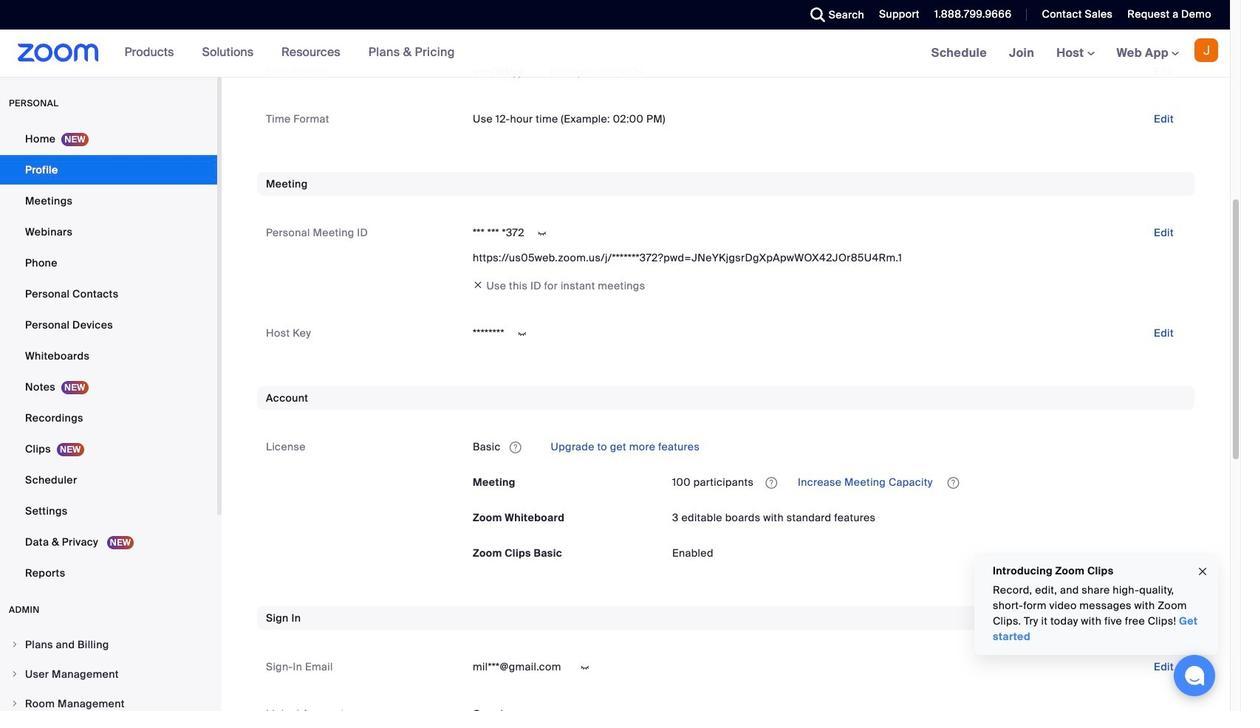 Task type: locate. For each thing, give the bounding box(es) containing it.
2 menu item from the top
[[0, 661, 217, 689]]

learn more about your meeting license image
[[761, 477, 782, 490]]

0 vertical spatial right image
[[10, 641, 19, 650]]

2 vertical spatial menu item
[[0, 690, 217, 712]]

right image
[[10, 641, 19, 650], [10, 670, 19, 679]]

3 menu item from the top
[[0, 690, 217, 712]]

0 vertical spatial menu item
[[0, 631, 217, 659]]

1 vertical spatial menu item
[[0, 661, 217, 689]]

show personal meeting id image
[[530, 227, 554, 240]]

1 vertical spatial application
[[673, 471, 1186, 494]]

2 right image from the top
[[10, 670, 19, 679]]

1 vertical spatial right image
[[10, 670, 19, 679]]

0 vertical spatial application
[[473, 435, 1186, 459]]

personal menu menu
[[0, 124, 217, 590]]

meetings navigation
[[921, 30, 1230, 78]]

menu item
[[0, 631, 217, 659], [0, 661, 217, 689], [0, 690, 217, 712]]

banner
[[0, 30, 1230, 78]]

product information navigation
[[99, 30, 466, 77]]

learn more about your license type image
[[508, 443, 523, 453]]

open chat image
[[1185, 666, 1205, 687]]

application
[[473, 435, 1186, 459], [673, 471, 1186, 494]]



Task type: describe. For each thing, give the bounding box(es) containing it.
right image
[[10, 700, 19, 709]]

1 right image from the top
[[10, 641, 19, 650]]

close image
[[1197, 564, 1209, 580]]

admin menu menu
[[0, 631, 217, 712]]

zoom logo image
[[18, 44, 99, 62]]

1 menu item from the top
[[0, 631, 217, 659]]

profile picture image
[[1195, 38, 1219, 62]]

show host key image
[[511, 327, 534, 341]]



Task type: vqa. For each thing, say whether or not it's contained in the screenshot.
the topmost menu item
yes



